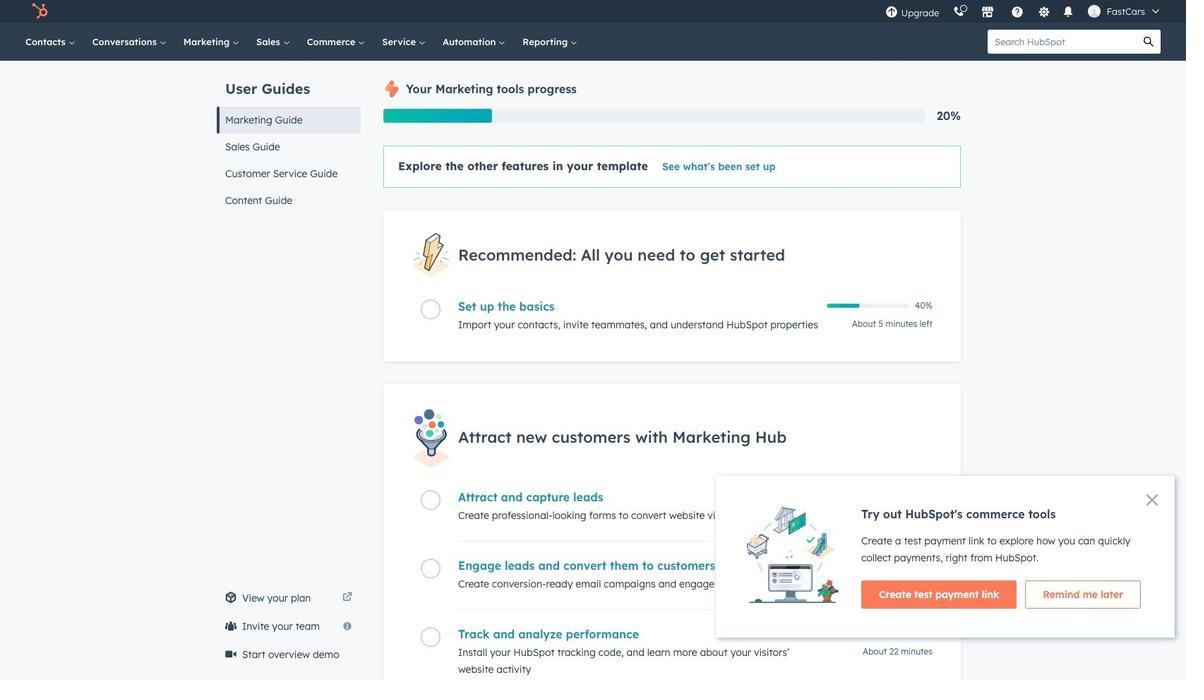 Task type: locate. For each thing, give the bounding box(es) containing it.
marketplaces image
[[982, 6, 995, 19]]

close image
[[1147, 494, 1158, 506]]

progress bar
[[384, 109, 492, 123]]

menu
[[879, 0, 1170, 23]]

link opens in a new window image
[[343, 590, 352, 607]]

christina overa image
[[1089, 5, 1101, 18]]



Task type: describe. For each thing, give the bounding box(es) containing it.
link opens in a new window image
[[343, 593, 352, 603]]

Search HubSpot search field
[[988, 30, 1137, 54]]

user guides element
[[217, 61, 361, 214]]

[object object] complete progress bar
[[827, 304, 860, 308]]



Task type: vqa. For each thing, say whether or not it's contained in the screenshot.
top Contacts
no



